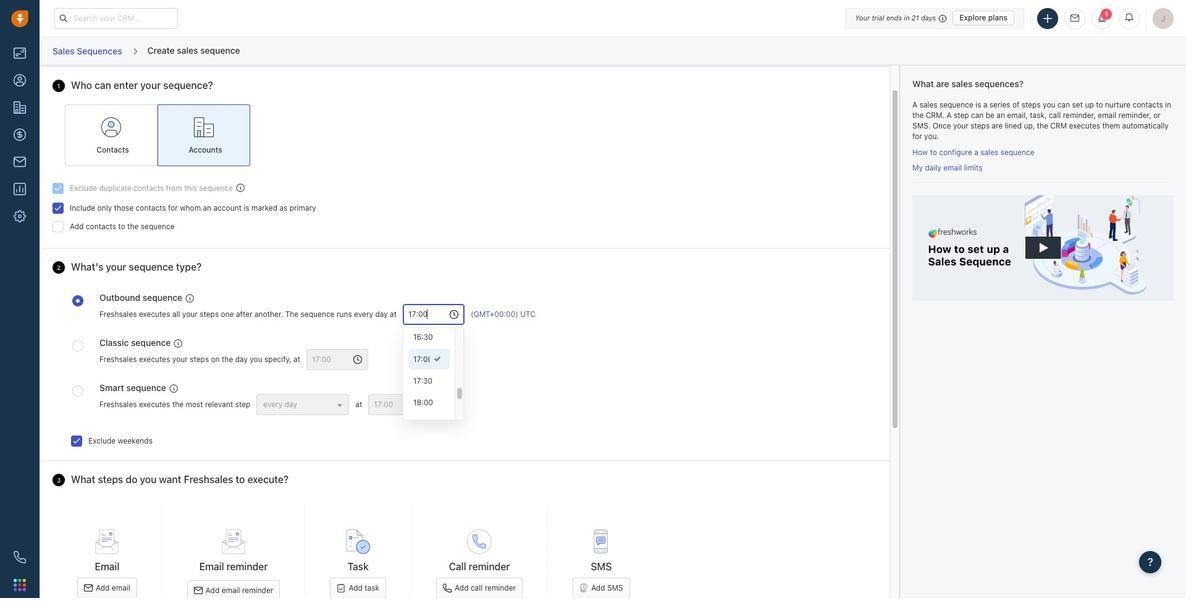 Task type: locate. For each thing, give the bounding box(es) containing it.
in up automatically
[[1166, 100, 1172, 109]]

1 vertical spatial you
[[250, 355, 262, 364]]

are inside a sales sequence is a series of steps you can set up to nurture contacts in the crm. a step can be an email, task, call reminder, email reminder, or sms. once your steps are lined up, the crm executes them automatically for you.
[[992, 121, 1003, 130]]

email up add email button
[[95, 561, 120, 572]]

0 vertical spatial a
[[913, 100, 918, 109]]

explore plans
[[960, 13, 1008, 22]]

is left marked
[[244, 203, 249, 213]]

0 horizontal spatial a
[[913, 100, 918, 109]]

for left whom
[[168, 203, 178, 213]]

reminder, down set
[[1063, 110, 1096, 120]]

you
[[1043, 100, 1056, 109], [250, 355, 262, 364], [140, 474, 157, 485]]

None text field
[[403, 304, 465, 325]]

steps
[[1022, 100, 1041, 109], [971, 121, 990, 130], [200, 310, 219, 319], [190, 355, 209, 364], [98, 474, 123, 485]]

sales right create
[[177, 45, 198, 55]]

outbound
[[100, 292, 140, 303]]

sales left sequences?
[[952, 78, 973, 89]]

call
[[1049, 110, 1061, 120], [471, 584, 483, 593]]

1 vertical spatial 1
[[57, 82, 60, 90]]

runs
[[337, 310, 352, 319]]

can left be
[[972, 110, 984, 120]]

1 horizontal spatial in
[[1166, 100, 1172, 109]]

2 horizontal spatial you
[[1043, 100, 1056, 109]]

to down those
[[118, 222, 125, 231]]

1 horizontal spatial what
[[913, 78, 934, 89]]

0 vertical spatial is
[[976, 100, 982, 109]]

your down '<span class=" ">sales reps can use this for weekly check-ins with leads and to run renewal campaigns e.g. renewing a contract</span>' "icon"
[[172, 355, 188, 364]]

day inside every day button
[[285, 400, 297, 409]]

0 horizontal spatial are
[[937, 78, 950, 89]]

sequence up the sequence? at the top
[[200, 45, 240, 55]]

you right do
[[140, 474, 157, 485]]

1 horizontal spatial you
[[250, 355, 262, 364]]

0 horizontal spatial for
[[168, 203, 178, 213]]

sequence right the
[[301, 310, 335, 319]]

crm
[[1051, 121, 1067, 130]]

1 horizontal spatial an
[[997, 110, 1006, 120]]

automatically
[[1123, 121, 1169, 130]]

a up be
[[984, 100, 988, 109]]

0 vertical spatial can
[[95, 80, 111, 91]]

0 vertical spatial are
[[937, 78, 950, 89]]

the right the on
[[222, 355, 233, 364]]

add inside button
[[455, 584, 469, 593]]

1 vertical spatial call
[[471, 584, 483, 593]]

1 vertical spatial sms
[[608, 584, 623, 593]]

exclude
[[70, 184, 97, 193], [88, 436, 116, 445]]

are up crm.
[[937, 78, 950, 89]]

an right whom
[[203, 203, 211, 213]]

call inside a sales sequence is a series of steps you can set up to nurture contacts in the crm. a step can be an email, task, call reminder, email reminder, or sms. once your steps are lined up, the crm executes them automatically for you.
[[1049, 110, 1061, 120]]

sequence?
[[163, 80, 213, 91]]

freshsales down smart at bottom left
[[100, 400, 137, 409]]

for down "sms."
[[913, 132, 923, 141]]

reminder
[[227, 561, 268, 572], [469, 561, 510, 572], [485, 584, 516, 593], [242, 586, 273, 595]]

2 vertical spatial you
[[140, 474, 157, 485]]

a up "sms."
[[913, 100, 918, 109]]

reminder down call reminder
[[485, 584, 516, 593]]

0 vertical spatial for
[[913, 132, 923, 141]]

on
[[211, 355, 220, 364]]

add email
[[96, 584, 130, 593]]

0 vertical spatial step
[[954, 110, 969, 120]]

your
[[140, 80, 161, 91], [954, 121, 969, 130], [106, 262, 126, 273], [182, 310, 198, 319], [172, 355, 188, 364]]

sales inside a sales sequence is a series of steps you can set up to nurture contacts in the crm. a step can be an email, task, call reminder, email reminder, or sms. once your steps are lined up, the crm executes them automatically for you.
[[920, 100, 938, 109]]

0 vertical spatial day
[[375, 310, 388, 319]]

2 horizontal spatial day
[[375, 310, 388, 319]]

None text field
[[307, 349, 368, 370], [369, 394, 430, 415], [307, 349, 368, 370], [369, 394, 430, 415]]

include only those contacts for whom an account is marked as primary
[[70, 203, 316, 213]]

in left the 21 at the right top of the page
[[904, 14, 910, 22]]

0 vertical spatial sms
[[591, 561, 612, 572]]

0 vertical spatial exclude
[[70, 184, 97, 193]]

0 vertical spatial call
[[1049, 110, 1061, 120]]

days
[[921, 14, 936, 22]]

what right 3
[[71, 474, 95, 485]]

series
[[990, 100, 1011, 109]]

1 horizontal spatial a
[[984, 100, 988, 109]]

sequence up outbound sequence
[[129, 262, 174, 273]]

can right who
[[95, 80, 111, 91]]

who can enter your sequence?
[[71, 80, 213, 91]]

2 vertical spatial at
[[356, 400, 362, 409]]

exclude up include
[[70, 184, 97, 193]]

1 horizontal spatial email
[[199, 561, 224, 572]]

your trial ends in 21 days
[[855, 14, 936, 22]]

executes down classic sequence
[[139, 355, 170, 364]]

1 horizontal spatial is
[[976, 100, 982, 109]]

1 vertical spatial an
[[203, 203, 211, 213]]

1 horizontal spatial for
[[913, 132, 923, 141]]

add contacts to the sequence
[[70, 222, 175, 231]]

another.
[[255, 310, 283, 319]]

to inside a sales sequence is a series of steps you can set up to nurture contacts in the crm. a step can be an email, task, call reminder, email reminder, or sms. once your steps are lined up, the crm executes them automatically for you.
[[1096, 100, 1103, 109]]

1 horizontal spatial day
[[285, 400, 297, 409]]

sales
[[177, 45, 198, 55], [952, 78, 973, 89], [920, 100, 938, 109], [981, 147, 999, 157]]

exclude duplicate contacts from this sequence
[[70, 184, 233, 193]]

1 vertical spatial for
[[168, 203, 178, 213]]

marked
[[252, 203, 278, 213]]

executes down <span class=" ">sales reps can use this for prospecting and account-based selling e.g. following up with event attendees</span> icon
[[139, 400, 170, 409]]

how
[[913, 147, 928, 157]]

1 vertical spatial is
[[244, 203, 249, 213]]

add email reminder
[[206, 586, 273, 595]]

18:00
[[414, 398, 433, 407]]

16:30
[[414, 333, 433, 342]]

2 horizontal spatial at
[[390, 310, 397, 319]]

0 horizontal spatial email
[[95, 561, 120, 572]]

email reminder
[[199, 561, 268, 572]]

1 reminder, from the left
[[1063, 110, 1096, 120]]

sequence inside a sales sequence is a series of steps you can set up to nurture contacts in the crm. a step can be an email, task, call reminder, email reminder, or sms. once your steps are lined up, the crm executes them automatically for you.
[[940, 100, 974, 109]]

an down series
[[997, 110, 1006, 120]]

specify,
[[265, 355, 292, 364]]

every inside button
[[264, 400, 283, 409]]

email up add email reminder button on the left of the page
[[199, 561, 224, 572]]

add email reminder button
[[187, 580, 280, 598]]

freshsales down outbound
[[100, 310, 137, 319]]

(gmt+00:00) utc
[[471, 310, 536, 319]]

add call reminder
[[455, 584, 516, 593]]

1 vertical spatial are
[[992, 121, 1003, 130]]

how to configure a sales sequence link
[[913, 147, 1035, 157]]

sequence down what are sales sequences?
[[940, 100, 974, 109]]

add inside "button"
[[349, 584, 363, 593]]

classic
[[100, 337, 129, 348]]

type?
[[176, 262, 202, 273]]

be
[[986, 110, 995, 120]]

at right specify,
[[294, 355, 300, 364]]

executes down the up on the right top
[[1070, 121, 1101, 130]]

0 horizontal spatial every
[[264, 400, 283, 409]]

0 horizontal spatial call
[[471, 584, 483, 593]]

call
[[449, 561, 466, 572]]

primary
[[290, 203, 316, 213]]

this
[[184, 184, 197, 193]]

daily
[[925, 163, 942, 173]]

0 vertical spatial a
[[984, 100, 988, 109]]

add for call reminder
[[455, 584, 469, 593]]

or
[[1154, 110, 1161, 120]]

step right 'relevant' on the bottom
[[235, 400, 251, 409]]

2 vertical spatial day
[[285, 400, 297, 409]]

1 vertical spatial a
[[975, 147, 979, 157]]

for inside a sales sequence is a series of steps you can set up to nurture contacts in the crm. a step can be an email, task, call reminder, email reminder, or sms. once your steps are lined up, the crm executes them automatically for you.
[[913, 132, 923, 141]]

add task
[[349, 584, 379, 593]]

you left specify,
[[250, 355, 262, 364]]

2 email from the left
[[199, 561, 224, 572]]

all
[[172, 310, 180, 319]]

executes for smart sequence
[[139, 400, 170, 409]]

phone image
[[14, 551, 26, 564]]

from
[[166, 184, 182, 193]]

contacts down only
[[86, 222, 116, 231]]

day right runs
[[375, 310, 388, 319]]

1 vertical spatial exclude
[[88, 436, 116, 445]]

sms
[[591, 561, 612, 572], [608, 584, 623, 593]]

call up crm
[[1049, 110, 1061, 120]]

0 horizontal spatial reminder,
[[1063, 110, 1096, 120]]

0 vertical spatial in
[[904, 14, 910, 22]]

freshsales
[[100, 310, 137, 319], [100, 355, 137, 364], [100, 400, 137, 409], [184, 474, 233, 485]]

you inside a sales sequence is a series of steps you can set up to nurture contacts in the crm. a step can be an email, task, call reminder, email reminder, or sms. once your steps are lined up, the crm executes them automatically for you.
[[1043, 100, 1056, 109]]

every contact has a unique email address, so don't worry about duplication. image
[[236, 183, 245, 192]]

to right the up on the right top
[[1096, 100, 1103, 109]]

the
[[913, 110, 924, 120], [1037, 121, 1049, 130], [127, 222, 139, 231], [222, 355, 233, 364], [172, 400, 184, 409]]

1 vertical spatial every
[[264, 400, 283, 409]]

0 vertical spatial what
[[913, 78, 934, 89]]

freshsales executes your steps on the day you specify, at
[[100, 355, 300, 364]]

lined
[[1005, 121, 1022, 130]]

1 vertical spatial what
[[71, 474, 95, 485]]

1 horizontal spatial step
[[954, 110, 969, 120]]

exclude left weekends
[[88, 436, 116, 445]]

day down specify,
[[285, 400, 297, 409]]

freshsales down classic
[[100, 355, 137, 364]]

sms.
[[913, 121, 931, 130]]

a up once
[[947, 110, 952, 120]]

executes for outbound sequence
[[139, 310, 170, 319]]

contacts
[[97, 145, 129, 155]]

day
[[375, 310, 388, 319], [235, 355, 248, 364], [285, 400, 297, 409]]

step inside a sales sequence is a series of steps you can set up to nurture contacts in the crm. a step can be an email, task, call reminder, email reminder, or sms. once your steps are lined up, the crm executes them automatically for you.
[[954, 110, 969, 120]]

<span class=" ">sales reps can use this for prospecting and account-based selling e.g. following up with event attendees</span> image
[[169, 384, 178, 393]]

is left series
[[976, 100, 982, 109]]

1 horizontal spatial are
[[992, 121, 1003, 130]]

1 email from the left
[[95, 561, 120, 572]]

email,
[[1008, 110, 1028, 120]]

are down be
[[992, 121, 1003, 130]]

can left set
[[1058, 100, 1071, 109]]

at right every day button
[[356, 400, 362, 409]]

add for sms
[[592, 584, 605, 593]]

step
[[954, 110, 969, 120], [235, 400, 251, 409]]

what's your sequence type?
[[71, 262, 202, 273]]

0 horizontal spatial step
[[235, 400, 251, 409]]

sequence left '<span class=" ">sales reps can use this for weekly check-ins with leads and to run renewal campaigns e.g. renewing a contract</span>' "icon"
[[131, 337, 171, 348]]

0 vertical spatial you
[[1043, 100, 1056, 109]]

sequence left <span class=" ">sales reps can use this for prospecting and account-based selling e.g. following up with event attendees</span> icon
[[126, 382, 166, 393]]

1 vertical spatial day
[[235, 355, 248, 364]]

steps down be
[[971, 121, 990, 130]]

freshsales for smart
[[100, 400, 137, 409]]

your right once
[[954, 121, 969, 130]]

1 horizontal spatial can
[[972, 110, 984, 120]]

email
[[95, 561, 120, 572], [199, 561, 224, 572]]

executes left all
[[139, 310, 170, 319]]

0 horizontal spatial day
[[235, 355, 248, 364]]

1 horizontal spatial every
[[354, 310, 373, 319]]

add for task
[[349, 584, 363, 593]]

1 horizontal spatial call
[[1049, 110, 1061, 120]]

sales up crm.
[[920, 100, 938, 109]]

call down call reminder
[[471, 584, 483, 593]]

limits
[[964, 163, 983, 173]]

sequence up 'account'
[[199, 184, 233, 193]]

ends
[[887, 14, 902, 22]]

every down specify,
[[264, 400, 283, 409]]

0 vertical spatial an
[[997, 110, 1006, 120]]

sales sequences
[[53, 46, 122, 56]]

in
[[904, 14, 910, 22], [1166, 100, 1172, 109]]

1 horizontal spatial reminder,
[[1119, 110, 1152, 120]]

reminder down email reminder
[[242, 586, 273, 595]]

explore
[[960, 13, 987, 22]]

every right runs
[[354, 310, 373, 319]]

you up task,
[[1043, 100, 1056, 109]]

the left most
[[172, 400, 184, 409]]

phone element
[[7, 545, 32, 570]]

your right what's
[[106, 262, 126, 273]]

1 vertical spatial a
[[947, 110, 952, 120]]

at
[[390, 310, 397, 319], [294, 355, 300, 364], [356, 400, 362, 409]]

1 link
[[1092, 8, 1113, 29]]

1 horizontal spatial 1
[[1105, 10, 1109, 18]]

contacts up or
[[1133, 100, 1164, 109]]

2 horizontal spatial can
[[1058, 100, 1071, 109]]

1 horizontal spatial a
[[947, 110, 952, 120]]

1 horizontal spatial at
[[356, 400, 362, 409]]

you.
[[925, 132, 939, 141]]

at right runs
[[390, 310, 397, 319]]

an
[[997, 110, 1006, 120], [203, 203, 211, 213]]

what up crm.
[[913, 78, 934, 89]]

0 horizontal spatial what
[[71, 474, 95, 485]]

1 vertical spatial in
[[1166, 100, 1172, 109]]

1
[[1105, 10, 1109, 18], [57, 82, 60, 90]]

0 horizontal spatial can
[[95, 80, 111, 91]]

1 vertical spatial can
[[1058, 100, 1071, 109]]

1 vertical spatial at
[[294, 355, 300, 364]]

a
[[984, 100, 988, 109], [975, 147, 979, 157]]

day right the on
[[235, 355, 248, 364]]

a up limits
[[975, 147, 979, 157]]

what
[[913, 78, 934, 89], [71, 474, 95, 485]]

what for what are sales sequences?
[[913, 78, 934, 89]]

plans
[[989, 13, 1008, 22]]

execute?
[[248, 474, 289, 485]]

reminder, up automatically
[[1119, 110, 1152, 120]]

reminder,
[[1063, 110, 1096, 120], [1119, 110, 1152, 120]]

step right crm.
[[954, 110, 969, 120]]

an inside a sales sequence is a series of steps you can set up to nurture contacts in the crm. a step can be an email, task, call reminder, email reminder, or sms. once your steps are lined up, the crm executes them automatically for you.
[[997, 110, 1006, 120]]

0 horizontal spatial 1
[[57, 82, 60, 90]]

freshsales for classic
[[100, 355, 137, 364]]



Task type: describe. For each thing, give the bounding box(es) containing it.
accounts link
[[158, 104, 250, 166]]

executes inside a sales sequence is a series of steps you can set up to nurture contacts in the crm. a step can be an email, task, call reminder, email reminder, or sms. once your steps are lined up, the crm executes them automatically for you.
[[1070, 121, 1101, 130]]

add for email
[[96, 584, 110, 593]]

<span class=" ">sales reps can use this for weekly check-ins with leads and to run renewal campaigns e.g. renewing a contract</span> image
[[174, 339, 183, 348]]

0 vertical spatial at
[[390, 310, 397, 319]]

only
[[97, 203, 112, 213]]

in inside a sales sequence is a series of steps you can set up to nurture contacts in the crm. a step can be an email, task, call reminder, email reminder, or sms. once your steps are lined up, the crm executes them automatically for you.
[[1166, 100, 1172, 109]]

what are sales sequences?
[[913, 78, 1024, 89]]

(gmt+00:00)
[[471, 310, 518, 319]]

my
[[913, 163, 923, 173]]

(gmt+00:00) utc link
[[471, 309, 536, 320]]

the down task,
[[1037, 121, 1049, 130]]

sales
[[53, 46, 75, 56]]

3
[[57, 476, 61, 484]]

the down those
[[127, 222, 139, 231]]

weekends
[[118, 436, 153, 445]]

<span class=" ">sales reps can use this for traditional drip campaigns e.g. reengaging with cold prospects</span> image
[[186, 294, 194, 303]]

sequence down lined
[[1001, 147, 1035, 157]]

do
[[126, 474, 137, 485]]

contacts down exclude duplicate contacts from this sequence
[[136, 203, 166, 213]]

configure
[[940, 147, 973, 157]]

0 horizontal spatial a
[[975, 147, 979, 157]]

2 vertical spatial can
[[972, 110, 984, 120]]

your inside a sales sequence is a series of steps you can set up to nurture contacts in the crm. a step can be an email, task, call reminder, email reminder, or sms. once your steps are lined up, the crm executes them automatically for you.
[[954, 121, 969, 130]]

crm.
[[926, 110, 945, 120]]

Search your CRM... text field
[[54, 8, 178, 29]]

is inside a sales sequence is a series of steps you can set up to nurture contacts in the crm. a step can be an email, task, call reminder, email reminder, or sms. once your steps are lined up, the crm executes them automatically for you.
[[976, 100, 982, 109]]

up,
[[1024, 121, 1035, 130]]

utc
[[520, 310, 536, 319]]

include
[[70, 203, 95, 213]]

smart sequence
[[100, 382, 166, 393]]

task,
[[1030, 110, 1047, 120]]

reminder up add call reminder
[[469, 561, 510, 572]]

what for what steps do you want freshsales to execute?
[[71, 474, 95, 485]]

sales sequences link
[[52, 41, 123, 61]]

the up "sms."
[[913, 110, 924, 120]]

after
[[236, 310, 253, 319]]

account
[[214, 203, 242, 213]]

smart
[[100, 382, 124, 393]]

0 horizontal spatial in
[[904, 14, 910, 22]]

steps left do
[[98, 474, 123, 485]]

freshworks switcher image
[[14, 579, 26, 591]]

want
[[159, 474, 181, 485]]

executes for classic sequence
[[139, 355, 170, 364]]

sales up limits
[[981, 147, 999, 157]]

whom
[[180, 203, 201, 213]]

what steps do you want freshsales to execute?
[[71, 474, 289, 485]]

those
[[114, 203, 134, 213]]

call reminder
[[449, 561, 510, 572]]

explore plans link
[[953, 11, 1015, 25]]

sequences
[[77, 46, 122, 56]]

steps up task,
[[1022, 100, 1041, 109]]

add sms
[[592, 584, 623, 593]]

to left execute?
[[236, 474, 245, 485]]

call inside button
[[471, 584, 483, 593]]

your right enter
[[140, 80, 161, 91]]

create sales sequence
[[147, 45, 240, 55]]

add sms button
[[573, 578, 630, 598]]

reminder inside button
[[485, 584, 516, 593]]

duplicate
[[99, 184, 131, 193]]

up
[[1086, 100, 1094, 109]]

classic sequence
[[100, 337, 171, 348]]

accounts
[[189, 145, 222, 155]]

21
[[912, 14, 919, 22]]

email inside a sales sequence is a series of steps you can set up to nurture contacts in the crm. a step can be an email, task, call reminder, email reminder, or sms. once your steps are lined up, the crm executes them automatically for you.
[[1098, 110, 1117, 120]]

to right the how
[[930, 147, 937, 157]]

17:00
[[414, 355, 433, 364]]

email for email
[[95, 561, 120, 572]]

0 horizontal spatial at
[[294, 355, 300, 364]]

how to configure a sales sequence
[[913, 147, 1035, 157]]

create
[[147, 45, 175, 55]]

them
[[1103, 121, 1121, 130]]

0 vertical spatial 1
[[1105, 10, 1109, 18]]

every day button
[[257, 394, 349, 415]]

most
[[186, 400, 203, 409]]

my daily email limits link
[[913, 163, 983, 173]]

0 horizontal spatial an
[[203, 203, 211, 213]]

contacts inside a sales sequence is a series of steps you can set up to nurture contacts in the crm. a step can be an email, task, call reminder, email reminder, or sms. once your steps are lined up, the crm executes them automatically for you.
[[1133, 100, 1164, 109]]

exclude weekends
[[88, 436, 153, 445]]

every day
[[264, 400, 297, 409]]

add task button
[[330, 578, 386, 598]]

sequences?
[[975, 78, 1024, 89]]

enter
[[114, 80, 138, 91]]

0 horizontal spatial you
[[140, 474, 157, 485]]

add for email reminder
[[206, 586, 220, 595]]

sequence down exclude duplicate contacts from this sequence
[[141, 222, 175, 231]]

2 reminder, from the left
[[1119, 110, 1152, 120]]

as
[[280, 203, 288, 213]]

steps left the on
[[190, 355, 209, 364]]

outbound sequence
[[100, 292, 182, 303]]

contacts left from
[[134, 184, 164, 193]]

freshsales right the want
[[184, 474, 233, 485]]

add email button
[[77, 578, 137, 598]]

exclude for exclude duplicate contacts from this sequence
[[70, 184, 97, 193]]

nurture
[[1106, 100, 1131, 109]]

your right all
[[182, 310, 198, 319]]

freshsales executes all your steps one after another. the sequence runs every day at
[[100, 310, 397, 319]]

my daily email limits
[[913, 163, 983, 173]]

reminder up add email reminder on the left bottom of page
[[227, 561, 268, 572]]

what's
[[71, 262, 103, 273]]

contacts link
[[65, 104, 158, 166]]

email for email reminder
[[199, 561, 224, 572]]

freshsales executes the most relevant step
[[100, 400, 251, 409]]

0 horizontal spatial is
[[244, 203, 249, 213]]

who
[[71, 80, 92, 91]]

once
[[933, 121, 951, 130]]

steps left one
[[200, 310, 219, 319]]

of
[[1013, 100, 1020, 109]]

relevant
[[205, 400, 233, 409]]

sms inside add sms button
[[608, 584, 623, 593]]

exclude for exclude weekends
[[88, 436, 116, 445]]

freshsales for outbound
[[100, 310, 137, 319]]

your
[[855, 14, 870, 22]]

a inside a sales sequence is a series of steps you can set up to nurture contacts in the crm. a step can be an email, task, call reminder, email reminder, or sms. once your steps are lined up, the crm executes them automatically for you.
[[984, 100, 988, 109]]

1 vertical spatial step
[[235, 400, 251, 409]]

one
[[221, 310, 234, 319]]

the
[[285, 310, 299, 319]]

reminder inside button
[[242, 586, 273, 595]]

set
[[1073, 100, 1083, 109]]

0 vertical spatial every
[[354, 310, 373, 319]]

sequence up all
[[143, 292, 182, 303]]

17:30
[[414, 376, 433, 386]]

2
[[57, 264, 61, 271]]



Task type: vqa. For each thing, say whether or not it's contained in the screenshot.
Every contact has a unique email address, so don't worry about duplication. image in the top of the page
yes



